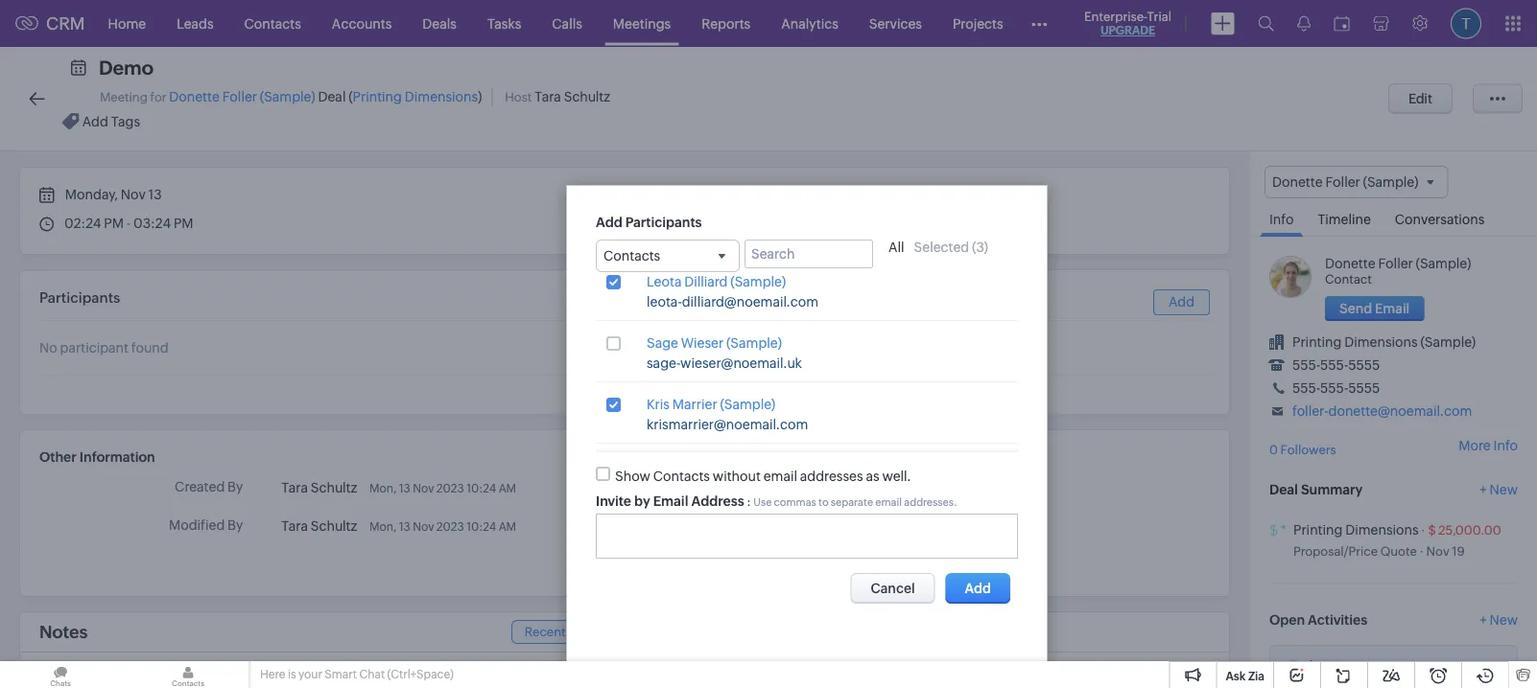 Task type: locate. For each thing, give the bounding box(es) containing it.
contact
[[1325, 273, 1372, 287]]

Contacts field
[[596, 240, 740, 273]]

foller-donette@noemail.com
[[1293, 404, 1472, 420]]

2 vertical spatial contacts
[[653, 469, 710, 485]]

1 2023 from the top
[[436, 482, 464, 495]]

1 vertical spatial donette foller (sample) link
[[1325, 256, 1471, 272]]

0 vertical spatial am
[[499, 482, 516, 495]]

13
[[148, 187, 162, 202], [399, 482, 410, 495], [399, 521, 410, 534]]

tara
[[535, 89, 561, 105], [282, 480, 308, 496], [282, 519, 308, 534]]

) right selected on the right
[[984, 240, 988, 255]]

host
[[505, 90, 532, 105]]

mon,
[[369, 482, 397, 495], [369, 521, 397, 534]]

0 horizontal spatial participants
[[39, 290, 120, 307]]

dimensions for printing dimensions · $ 25,000.00 proposal/price quote · nov 19
[[1346, 523, 1419, 538]]

more
[[1459, 438, 1491, 453]]

1 horizontal spatial add
[[596, 215, 622, 230]]

(sample) inside sage wieser (sample) sage-wieser@noemail.uk
[[726, 336, 782, 351]]

1 new from the top
[[1490, 482, 1518, 498]]

1 vertical spatial + new
[[1480, 613, 1518, 629]]

1 vertical spatial tara
[[282, 480, 308, 496]]

donette foller (sample) link down contacts link
[[169, 89, 315, 105]]

reports link
[[686, 0, 766, 47]]

ask
[[1226, 670, 1246, 683]]

monday,
[[65, 187, 118, 202]]

show
[[615, 469, 651, 485]]

contacts image
[[128, 662, 249, 689]]

1 horizontal spatial pm
[[174, 216, 193, 231]]

donette foller (sample) link up contact
[[1325, 256, 1471, 272]]

by right created on the bottom left of page
[[228, 480, 243, 495]]

tara right created by
[[282, 480, 308, 496]]

1 vertical spatial contacts
[[604, 249, 660, 264]]

1 vertical spatial participants
[[39, 290, 120, 307]]

1 tara schultz from the top
[[282, 480, 357, 496]]

0 vertical spatial by
[[228, 480, 243, 495]]

contacts up email
[[653, 469, 710, 485]]

1 vertical spatial by
[[228, 518, 243, 534]]

email up invite by email address : use commas to separate email addresses. at bottom
[[764, 469, 797, 485]]

0 horizontal spatial pm
[[104, 216, 124, 231]]

foller down contacts link
[[222, 89, 257, 105]]

0 vertical spatial deal
[[318, 89, 346, 105]]

mon, for modified by
[[369, 521, 397, 534]]

dimensions up foller-donette@noemail.com link
[[1345, 335, 1418, 350]]

2 + new from the top
[[1480, 613, 1518, 629]]

mon, 13 nov 2023 10:24 am
[[369, 482, 516, 495], [369, 521, 516, 534]]

1 horizontal spatial email
[[875, 497, 902, 509]]

1 vertical spatial printing
[[1293, 335, 1342, 350]]

2 vertical spatial add
[[1169, 295, 1195, 310]]

-
[[126, 216, 131, 231]]

· left $
[[1421, 524, 1426, 538]]

1 vertical spatial mon, 13 nov 2023 10:24 am
[[369, 521, 516, 534]]

participants up contacts field
[[625, 215, 702, 230]]

5555 up foller-donette@noemail.com link
[[1348, 381, 1380, 397]]

upgrade
[[1101, 24, 1155, 37]]

schultz
[[564, 89, 610, 105], [311, 480, 357, 496], [311, 519, 357, 534]]

0 horizontal spatial add
[[82, 114, 108, 129]]

0 vertical spatial 2023
[[436, 482, 464, 495]]

1 horizontal spatial donette foller (sample) link
[[1325, 256, 1471, 272]]

10:24
[[467, 482, 496, 495], [467, 521, 496, 534]]

+ new down more info link at bottom right
[[1480, 482, 1518, 498]]

contacts inside field
[[604, 249, 660, 264]]

· right quote
[[1420, 545, 1424, 560]]

(sample) up krismarrier@noemail.com
[[720, 397, 776, 413]]

tara schultz for created by
[[282, 480, 357, 496]]

participant
[[60, 341, 129, 356]]

(sample) up wieser@noemail.uk
[[726, 336, 782, 351]]

email down well.
[[875, 497, 902, 509]]

(sample) inside donette foller (sample) contact
[[1416, 256, 1471, 272]]

sage wieser (sample) sage-wieser@noemail.uk
[[647, 336, 802, 372]]

(sample) down conversations at the right top of the page
[[1416, 256, 1471, 272]]

1 vertical spatial mon,
[[369, 521, 397, 534]]

2023
[[436, 482, 464, 495], [436, 521, 464, 534]]

pm left '-'
[[104, 216, 124, 231]]

deal down accounts
[[318, 89, 346, 105]]

1 horizontal spatial printing dimensions link
[[1294, 523, 1419, 538]]

deal down 0
[[1270, 482, 1298, 498]]

0 vertical spatial +
[[1480, 482, 1487, 498]]

wieser
[[681, 336, 724, 351]]

1 vertical spatial tara schultz
[[282, 519, 357, 534]]

(
[[349, 89, 353, 105], [972, 240, 976, 255]]

info right more
[[1494, 438, 1518, 453]]

+ new down 25,000.00
[[1480, 613, 1518, 629]]

ask zia
[[1226, 670, 1265, 683]]

printing up proposal/price
[[1294, 523, 1343, 538]]

0 vertical spatial + new
[[1480, 482, 1518, 498]]

1 vertical spatial 5555
[[1348, 381, 1380, 397]]

1 horizontal spatial donette
[[1325, 256, 1376, 272]]

printing dimensions link
[[353, 89, 478, 105], [1294, 523, 1419, 538]]

1 vertical spatial 555-555-5555
[[1293, 381, 1380, 397]]

) left host
[[478, 89, 482, 105]]

tasks
[[487, 16, 521, 31]]

0 vertical spatial ·
[[1421, 524, 1426, 538]]

02:24
[[64, 216, 101, 231]]

participants up participant
[[39, 290, 120, 307]]

1 vertical spatial (
[[972, 240, 976, 255]]

by
[[228, 480, 243, 495], [228, 518, 243, 534]]

1 vertical spatial 2023
[[436, 521, 464, 534]]

donette up contact
[[1325, 256, 1376, 272]]

(sample) inside leota dilliard (sample) leota-dilliard@noemail.com
[[731, 275, 786, 290]]

+ inside + new link
[[1480, 482, 1487, 498]]

0 vertical spatial mon, 13 nov 2023 10:24 am
[[369, 482, 516, 495]]

2 vertical spatial tara
[[282, 519, 308, 534]]

tara right modified by at the bottom
[[282, 519, 308, 534]]

)
[[478, 89, 482, 105], [984, 240, 988, 255]]

1 vertical spatial ·
[[1420, 545, 1424, 560]]

schultz for created by
[[311, 480, 357, 496]]

0 vertical spatial add
[[82, 114, 108, 129]]

0 vertical spatial mon,
[[369, 482, 397, 495]]

(sample)
[[260, 89, 315, 105], [1416, 256, 1471, 272], [731, 275, 786, 290], [1421, 335, 1476, 350], [726, 336, 782, 351], [720, 397, 776, 413]]

invite by email address : use commas to separate email addresses.
[[596, 494, 957, 510]]

trial
[[1147, 9, 1172, 24]]

(sample) for krismarrier@noemail.com
[[720, 397, 776, 413]]

1 vertical spatial info
[[1494, 438, 1518, 453]]

contacts up meeting for donette foller (sample) deal ( printing dimensions )
[[244, 16, 301, 31]]

2 tara schultz from the top
[[282, 519, 357, 534]]

foller down conversations at the right top of the page
[[1378, 256, 1413, 272]]

contacts for contacts link
[[244, 16, 301, 31]]

for
[[150, 90, 167, 105]]

( right selected on the right
[[972, 240, 976, 255]]

enterprise-
[[1084, 9, 1147, 24]]

:
[[747, 495, 751, 510]]

10:24 for modified by
[[467, 521, 496, 534]]

1 am from the top
[[499, 482, 516, 495]]

555-
[[1293, 358, 1321, 373], [1321, 358, 1348, 373], [1293, 381, 1321, 397], [1321, 381, 1348, 397]]

email inside invite by email address : use commas to separate email addresses.
[[875, 497, 902, 509]]

0 vertical spatial donette foller (sample) link
[[169, 89, 315, 105]]

None button
[[1389, 83, 1453, 114], [1325, 297, 1424, 322], [946, 574, 1010, 605], [1389, 83, 1453, 114], [1325, 297, 1424, 322], [946, 574, 1010, 605]]

zia
[[1248, 670, 1265, 683]]

chat
[[359, 669, 385, 682]]

2 2023 from the top
[[436, 521, 464, 534]]

2 10:24 from the top
[[467, 521, 496, 534]]

1 vertical spatial schultz
[[311, 480, 357, 496]]

dimensions down deals link
[[405, 89, 478, 105]]

5555
[[1348, 358, 1380, 373], [1348, 381, 1380, 397]]

(sample) up donette@noemail.com
[[1421, 335, 1476, 350]]

(sample) up dilliard@noemail.com
[[731, 275, 786, 290]]

invite
[[596, 494, 631, 510]]

tara right host
[[535, 89, 561, 105]]

2 pm from the left
[[174, 216, 193, 231]]

by for created by
[[228, 480, 243, 495]]

1 vertical spatial foller
[[1378, 256, 1413, 272]]

1 horizontal spatial )
[[984, 240, 988, 255]]

1 mon, from the top
[[369, 482, 397, 495]]

mon, 13 nov 2023 10:24 am for created by
[[369, 482, 516, 495]]

0 vertical spatial info
[[1270, 212, 1294, 228]]

1 5555 from the top
[[1348, 358, 1380, 373]]

printing dimensions link down deals on the top left of the page
[[353, 89, 478, 105]]

( down "accounts" link
[[349, 89, 353, 105]]

reports
[[702, 16, 751, 31]]

all link
[[889, 240, 904, 255]]

am for modified by
[[499, 521, 516, 534]]

deals link
[[407, 0, 472, 47]]

home link
[[93, 0, 161, 47]]

analytics
[[781, 16, 838, 31]]

2 vertical spatial 13
[[399, 521, 410, 534]]

leota-
[[647, 295, 682, 310]]

2 by from the top
[[228, 518, 243, 534]]

1 vertical spatial +
[[1480, 613, 1487, 629]]

2 vertical spatial schultz
[[311, 519, 357, 534]]

created
[[175, 480, 225, 495]]

2 vertical spatial dimensions
[[1346, 523, 1419, 538]]

dimensions inside printing dimensions · $ 25,000.00 proposal/price quote · nov 19
[[1346, 523, 1419, 538]]

+ up 25,000.00
[[1480, 482, 1487, 498]]

2 am from the top
[[499, 521, 516, 534]]

1 vertical spatial add
[[596, 215, 622, 230]]

info inside "link"
[[1270, 212, 1294, 228]]

1 horizontal spatial (
[[972, 240, 976, 255]]

leota
[[647, 275, 682, 290]]

1 horizontal spatial foller
[[1378, 256, 1413, 272]]

1 vertical spatial )
[[984, 240, 988, 255]]

kris marrier (sample) krismarrier@noemail.com
[[647, 397, 808, 433]]

2 new from the top
[[1490, 613, 1518, 629]]

printing dimensions link up proposal/price
[[1294, 523, 1419, 538]]

0 vertical spatial participants
[[625, 215, 702, 230]]

555-555-5555
[[1293, 358, 1380, 373], [1293, 381, 1380, 397]]

(sample) down contacts link
[[260, 89, 315, 105]]

donette@noemail.com
[[1329, 404, 1472, 420]]

printing dimensions · $ 25,000.00 proposal/price quote · nov 19
[[1294, 523, 1501, 560]]

printing down accounts
[[353, 89, 402, 105]]

0 horizontal spatial info
[[1270, 212, 1294, 228]]

leota dilliard (sample) leota-dilliard@noemail.com
[[647, 275, 819, 310]]

chats image
[[0, 662, 121, 689]]

0 horizontal spatial donette
[[169, 89, 220, 105]]

0 vertical spatial )
[[478, 89, 482, 105]]

1 vertical spatial am
[[499, 521, 516, 534]]

monday, nov 13
[[62, 187, 162, 202]]

donette right for
[[169, 89, 220, 105]]

2 + from the top
[[1480, 613, 1487, 629]]

0 vertical spatial printing
[[353, 89, 402, 105]]

printing for printing dimensions · $ 25,000.00 proposal/price quote · nov 19
[[1294, 523, 1343, 538]]

0 vertical spatial contacts
[[244, 16, 301, 31]]

info left timeline on the right top of the page
[[1270, 212, 1294, 228]]

followers
[[1281, 443, 1336, 457]]

1 + new from the top
[[1480, 482, 1518, 498]]

1 + from the top
[[1480, 482, 1487, 498]]

pm right 03:24
[[174, 216, 193, 231]]

$
[[1428, 524, 1436, 538]]

1 by from the top
[[228, 480, 243, 495]]

by right the modified
[[228, 518, 243, 534]]

2 mon, 13 nov 2023 10:24 am from the top
[[369, 521, 516, 534]]

kris marrier (sample) link
[[647, 397, 776, 413]]

(sample) inside kris marrier (sample) krismarrier@noemail.com
[[720, 397, 776, 413]]

0 vertical spatial new
[[1490, 482, 1518, 498]]

donette inside donette foller (sample) contact
[[1325, 256, 1376, 272]]

tags
[[111, 114, 140, 129]]

printing inside printing dimensions · $ 25,000.00 proposal/price quote · nov 19
[[1294, 523, 1343, 538]]

0 vertical spatial email
[[764, 469, 797, 485]]

(ctrl+space)
[[387, 669, 454, 682]]

0 vertical spatial 5555
[[1348, 358, 1380, 373]]

1 vertical spatial 10:24
[[467, 521, 496, 534]]

kris
[[647, 397, 670, 413]]

2 mon, from the top
[[369, 521, 397, 534]]

1 vertical spatial deal
[[1270, 482, 1298, 498]]

0 vertical spatial foller
[[222, 89, 257, 105]]

2 vertical spatial printing
[[1294, 523, 1343, 538]]

(sample) for contact
[[1416, 256, 1471, 272]]

host tara schultz
[[505, 89, 610, 105]]

0 vertical spatial 555-555-5555
[[1293, 358, 1380, 373]]

dimensions up quote
[[1346, 523, 1419, 538]]

5555 down printing dimensions (sample)
[[1348, 358, 1380, 373]]

0 vertical spatial 10:24
[[467, 482, 496, 495]]

1 10:24 from the top
[[467, 482, 496, 495]]

mon, for created by
[[369, 482, 397, 495]]

your
[[298, 669, 322, 682]]

recent
[[525, 626, 566, 640]]

1 vertical spatial email
[[875, 497, 902, 509]]

1 vertical spatial donette
[[1325, 256, 1376, 272]]

+ down 25,000.00
[[1480, 613, 1487, 629]]

meetings
[[613, 16, 671, 31]]

contacts down the add participants
[[604, 249, 660, 264]]

new
[[1490, 482, 1518, 498], [1490, 613, 1518, 629]]

found
[[131, 341, 169, 356]]

1 vertical spatial new
[[1490, 613, 1518, 629]]

1 vertical spatial 13
[[399, 482, 410, 495]]

1 pm from the left
[[104, 216, 124, 231]]

dimensions for printing dimensions (sample)
[[1345, 335, 1418, 350]]

0 vertical spatial tara schultz
[[282, 480, 357, 496]]

calls link
[[537, 0, 598, 47]]

printing up foller-
[[1293, 335, 1342, 350]]

1 horizontal spatial info
[[1494, 438, 1518, 453]]

1 mon, 13 nov 2023 10:24 am from the top
[[369, 482, 516, 495]]

0 vertical spatial printing dimensions link
[[353, 89, 478, 105]]

0 horizontal spatial (
[[349, 89, 353, 105]]

smart
[[325, 669, 357, 682]]

modified by
[[169, 518, 243, 534]]

1 vertical spatial dimensions
[[1345, 335, 1418, 350]]



Task type: describe. For each thing, give the bounding box(es) containing it.
information
[[79, 450, 155, 465]]

leads link
[[161, 0, 229, 47]]

0 horizontal spatial foller
[[222, 89, 257, 105]]

foller-
[[1293, 404, 1329, 420]]

projects
[[953, 16, 1003, 31]]

printing dimensions (sample)
[[1293, 335, 1476, 350]]

2 5555 from the top
[[1348, 381, 1380, 397]]

no participant found
[[39, 341, 169, 356]]

contacts link
[[229, 0, 317, 47]]

Search text field
[[745, 240, 873, 269]]

25,000.00
[[1439, 524, 1501, 538]]

open activities
[[1270, 613, 1368, 629]]

without
[[713, 469, 761, 485]]

0 horizontal spatial email
[[764, 469, 797, 485]]

0 horizontal spatial deal
[[318, 89, 346, 105]]

3
[[976, 240, 984, 255]]

tasks link
[[472, 0, 537, 47]]

timeline
[[1318, 212, 1371, 228]]

activities
[[1308, 613, 1368, 629]]

all selected ( 3 )
[[889, 240, 988, 255]]

1 555-555-5555 from the top
[[1293, 358, 1380, 373]]

0 vertical spatial (
[[349, 89, 353, 105]]

calls
[[552, 16, 582, 31]]

quote
[[1381, 545, 1417, 560]]

demo
[[99, 57, 154, 79]]

donette foller (sample) contact
[[1325, 256, 1471, 287]]

0 vertical spatial 13
[[148, 187, 162, 202]]

sage-
[[647, 356, 680, 372]]

1 horizontal spatial participants
[[625, 215, 702, 230]]

conversations link
[[1386, 199, 1495, 236]]

sage wieser (sample) link
[[647, 336, 782, 352]]

home
[[108, 16, 146, 31]]

cancel
[[871, 582, 915, 597]]

2 555-555-5555 from the top
[[1293, 381, 1380, 397]]

selected
[[914, 240, 969, 255]]

last
[[568, 626, 592, 640]]

crm
[[46, 14, 85, 33]]

0 horizontal spatial printing dimensions link
[[353, 89, 478, 105]]

recent last
[[525, 626, 592, 640]]

leads
[[177, 16, 214, 31]]

services
[[869, 16, 922, 31]]

dilliard@noemail.com
[[682, 295, 819, 310]]

1 horizontal spatial deal
[[1270, 482, 1298, 498]]

0 vertical spatial dimensions
[[405, 89, 478, 105]]

meetings link
[[598, 0, 686, 47]]

cancel link
[[851, 574, 935, 605]]

nov inside printing dimensions · $ 25,000.00 proposal/price quote · nov 19
[[1427, 545, 1450, 560]]

conversations
[[1395, 212, 1485, 228]]

other
[[39, 450, 77, 465]]

02:24 pm - 03:24 pm
[[64, 216, 193, 231]]

tara for modified by
[[282, 519, 308, 534]]

here is your smart chat (ctrl+space)
[[260, 669, 454, 682]]

accounts link
[[317, 0, 407, 47]]

proposal/price
[[1294, 545, 1378, 560]]

10:24 for created by
[[467, 482, 496, 495]]

2023 for created by
[[436, 482, 464, 495]]

to
[[819, 497, 829, 509]]

email
[[653, 494, 688, 510]]

summary
[[1301, 482, 1363, 498]]

timeline link
[[1308, 199, 1381, 236]]

other information
[[39, 450, 155, 465]]

accounts
[[332, 16, 392, 31]]

krismarrier@noemail.com
[[647, 418, 808, 433]]

deal summary
[[1270, 482, 1363, 498]]

sage
[[647, 336, 678, 351]]

by for modified by
[[228, 518, 243, 534]]

am for created by
[[499, 482, 516, 495]]

0 followers
[[1270, 443, 1336, 457]]

addresses.
[[904, 497, 957, 509]]

address
[[691, 494, 744, 510]]

schultz for modified by
[[311, 519, 357, 534]]

contacts for contacts field
[[604, 249, 660, 264]]

dilliard
[[684, 275, 728, 290]]

0 vertical spatial donette
[[169, 89, 220, 105]]

foller-donette@noemail.com link
[[1293, 404, 1472, 420]]

2 horizontal spatial add
[[1169, 295, 1195, 310]]

tara schultz for modified by
[[282, 519, 357, 534]]

add for participants
[[596, 215, 622, 230]]

add for tags
[[82, 114, 108, 129]]

(sample) for sage-wieser@noemail.uk
[[726, 336, 782, 351]]

use
[[754, 497, 772, 509]]

13 for created by
[[399, 482, 410, 495]]

created by
[[175, 480, 243, 495]]

projects link
[[938, 0, 1019, 47]]

here
[[260, 669, 285, 682]]

foller inside donette foller (sample) contact
[[1378, 256, 1413, 272]]

modified
[[169, 518, 225, 534]]

(sample) for leota-dilliard@noemail.com
[[731, 275, 786, 290]]

mon, 13 nov 2023 10:24 am for modified by
[[369, 521, 516, 534]]

as
[[866, 469, 880, 485]]

commas
[[774, 497, 816, 509]]

show contacts without email addresses as well.
[[615, 469, 911, 485]]

no
[[39, 341, 57, 356]]

0 vertical spatial tara
[[535, 89, 561, 105]]

deals
[[423, 16, 457, 31]]

addresses
[[800, 469, 863, 485]]

by
[[634, 494, 650, 510]]

0 horizontal spatial )
[[478, 89, 482, 105]]

services link
[[854, 0, 938, 47]]

0 horizontal spatial donette foller (sample) link
[[169, 89, 315, 105]]

open
[[1270, 613, 1305, 629]]

tara for created by
[[282, 480, 308, 496]]

2023 for modified by
[[436, 521, 464, 534]]

0
[[1270, 443, 1278, 457]]

is
[[288, 669, 296, 682]]

1 vertical spatial printing dimensions link
[[1294, 523, 1419, 538]]

printing for printing dimensions (sample)
[[1293, 335, 1342, 350]]

well.
[[882, 469, 911, 485]]

all
[[889, 240, 904, 255]]

analytics link
[[766, 0, 854, 47]]

wieser@noemail.uk
[[680, 356, 802, 372]]

printing dimensions (sample) link
[[1293, 335, 1476, 350]]

0 vertical spatial schultz
[[564, 89, 610, 105]]

meeting for donette foller (sample) deal ( printing dimensions )
[[100, 89, 482, 105]]

13 for modified by
[[399, 521, 410, 534]]

notes
[[39, 623, 88, 643]]

crm link
[[15, 14, 85, 33]]



Task type: vqa. For each thing, say whether or not it's contained in the screenshot.
ADD to the middle
yes



